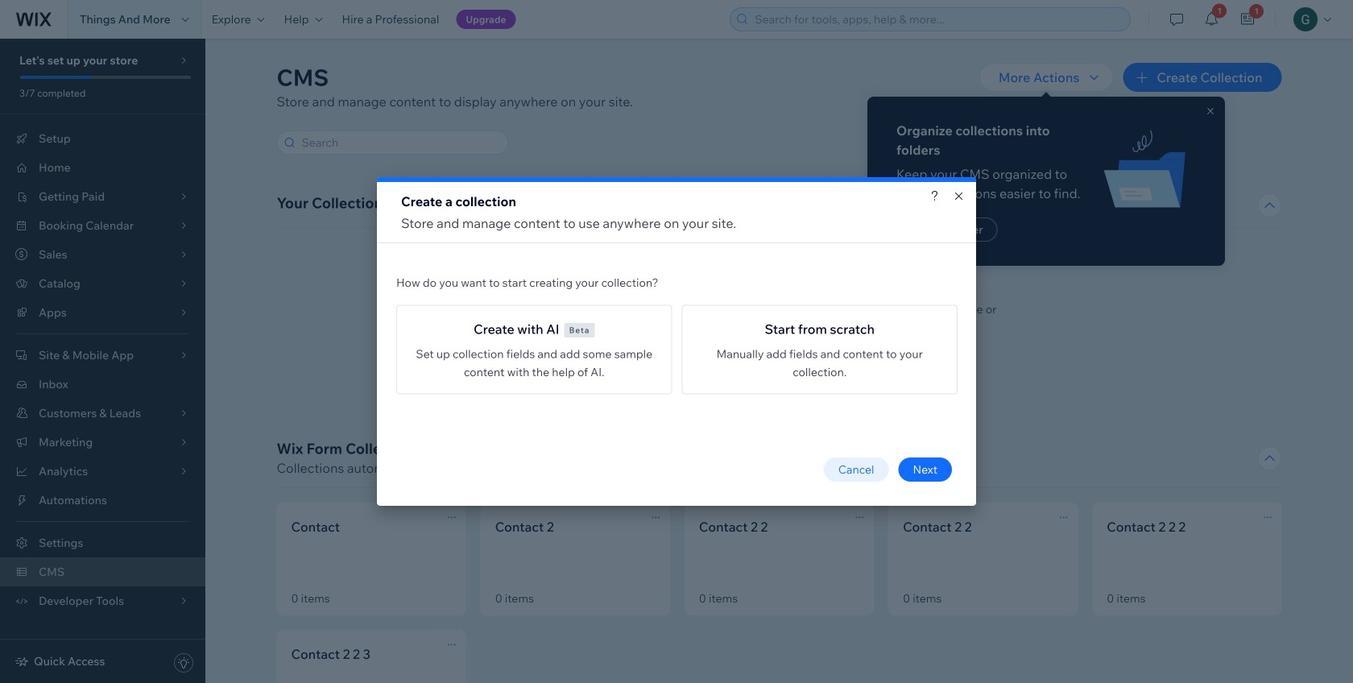 Task type: locate. For each thing, give the bounding box(es) containing it.
sidebar element
[[0, 39, 205, 683]]

Search for tools, apps, help & more... field
[[750, 8, 1126, 31]]

Search field
[[297, 131, 503, 154]]



Task type: vqa. For each thing, say whether or not it's contained in the screenshot.
right Connect
no



